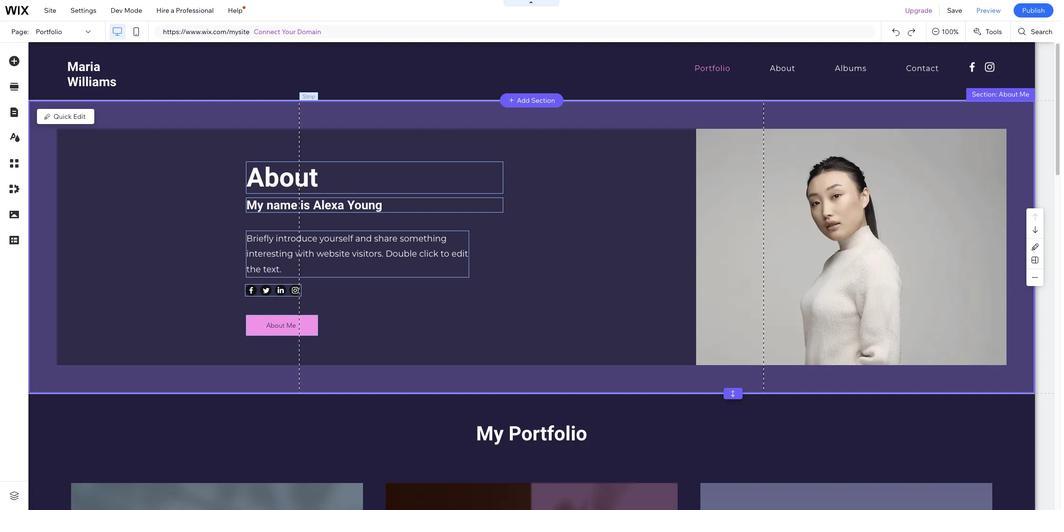 Task type: locate. For each thing, give the bounding box(es) containing it.
settings
[[71, 6, 96, 15]]

save button
[[940, 0, 970, 21]]

add
[[517, 96, 530, 105]]

section:
[[972, 90, 998, 99]]

section: about me
[[972, 90, 1030, 99]]

quick edit
[[54, 112, 86, 121]]

hire a professional
[[156, 6, 214, 15]]

dev
[[111, 6, 123, 15]]

section
[[531, 96, 555, 105]]

a
[[171, 6, 174, 15]]

publish
[[1023, 6, 1045, 15]]

mode
[[124, 6, 142, 15]]

upgrade
[[906, 6, 933, 15]]

tools
[[986, 27, 1002, 36]]

publish button
[[1014, 3, 1054, 18]]

preview
[[977, 6, 1001, 15]]

https://www.wix.com/mysite connect your domain
[[163, 27, 321, 36]]

add section button
[[500, 93, 564, 108]]

quick
[[54, 112, 72, 121]]

100%
[[942, 27, 959, 36]]

help
[[228, 6, 243, 15]]

https://www.wix.com/mysite
[[163, 27, 250, 36]]

preview button
[[970, 0, 1008, 21]]

save
[[947, 6, 963, 15]]

100% button
[[927, 21, 966, 42]]



Task type: describe. For each thing, give the bounding box(es) containing it.
connect
[[254, 27, 280, 36]]

hire
[[156, 6, 169, 15]]

domain
[[297, 27, 321, 36]]

about
[[999, 90, 1018, 99]]

me
[[1020, 90, 1030, 99]]

site
[[44, 6, 56, 15]]

portfolio
[[36, 27, 62, 36]]

tools button
[[966, 21, 1011, 42]]

add section
[[517, 96, 555, 105]]

your
[[282, 27, 296, 36]]

dev mode
[[111, 6, 142, 15]]

strip
[[302, 93, 315, 100]]

professional
[[176, 6, 214, 15]]

search button
[[1011, 21, 1062, 42]]

search
[[1031, 27, 1053, 36]]

edit
[[73, 112, 86, 121]]



Task type: vqa. For each thing, say whether or not it's contained in the screenshot.
contact02 Permissions: Form submissions
no



